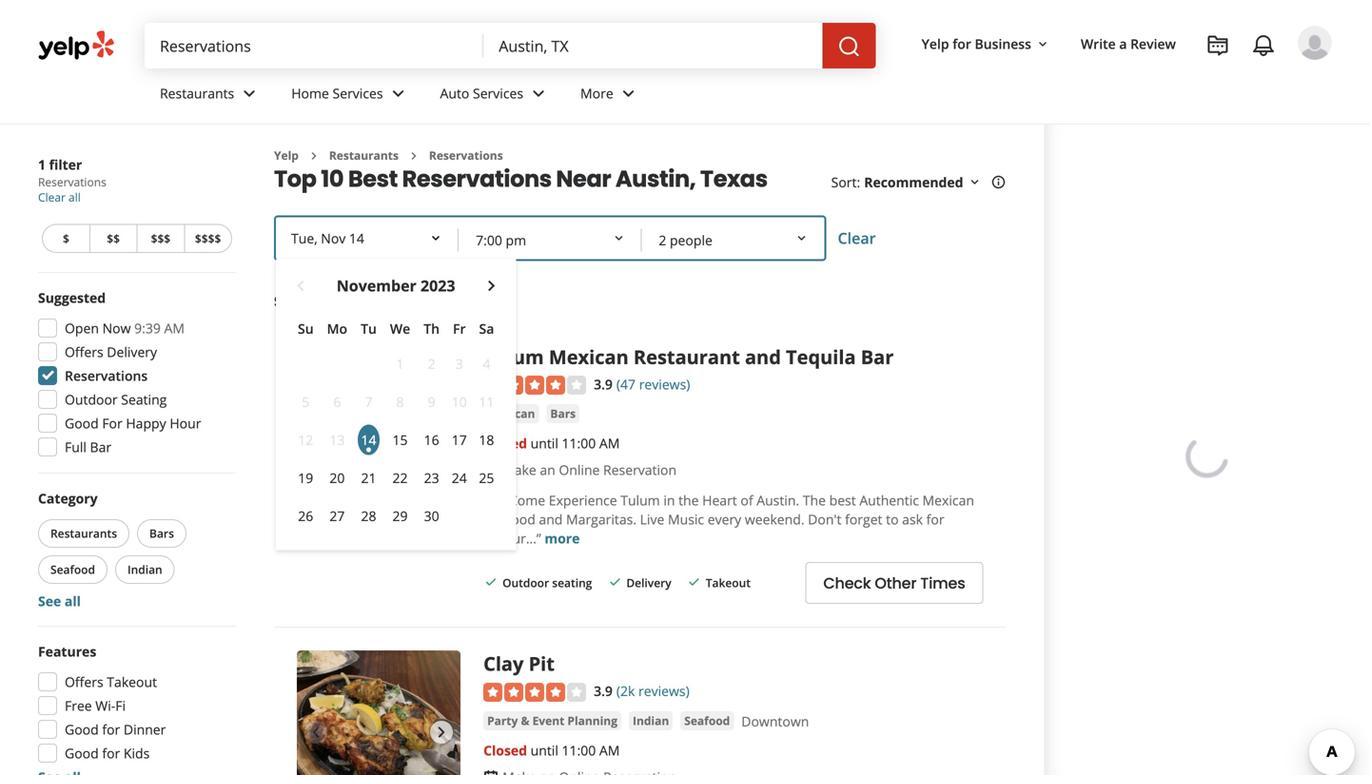 Task type: vqa. For each thing, say whether or not it's contained in the screenshot.
10 to the bottom
yes



Task type: describe. For each thing, give the bounding box(es) containing it.
the
[[679, 492, 699, 510]]

tequila
[[786, 344, 856, 370]]

mexican inside mexican button
[[487, 406, 535, 422]]

25
[[479, 469, 494, 487]]

$$$$ button
[[184, 224, 232, 253]]

all inside group
[[65, 593, 81, 611]]

1 vertical spatial restaurants
[[329, 148, 399, 163]]

services for auto services
[[473, 84, 524, 102]]

1 horizontal spatial indian button
[[629, 712, 673, 731]]

11:00 for pit
[[562, 742, 596, 760]]

good for good for happy hour
[[65, 415, 99, 433]]

in
[[664, 492, 675, 510]]

outdoor for outdoor seating
[[503, 575, 549, 591]]

good for good for dinner
[[65, 721, 99, 739]]

24 chevron down v2 image for restaurants
[[238, 82, 261, 105]]

17
[[452, 431, 467, 449]]

reservation
[[604, 461, 677, 479]]

3.9 for pit
[[594, 683, 613, 701]]

reservations link
[[429, 148, 503, 163]]

28
[[361, 507, 376, 525]]

auto
[[440, 84, 470, 102]]

notifications image
[[1253, 34, 1276, 57]]

best
[[830, 492, 856, 510]]

austin.
[[757, 492, 800, 510]]

offers for offers delivery
[[65, 343, 103, 361]]

seating
[[552, 575, 592, 591]]

0 vertical spatial bars button
[[547, 405, 580, 424]]

slideshow element for tulum mexican restaurant and tequila bar
[[297, 344, 461, 508]]

offers takeout
[[65, 674, 157, 692]]

0 vertical spatial tulum
[[484, 344, 544, 370]]

fr
[[453, 320, 466, 338]]

21
[[361, 469, 376, 487]]

0 vertical spatial takeout
[[706, 575, 751, 591]]

party & event planning button
[[484, 712, 622, 731]]

11
[[479, 393, 494, 411]]

Select a date text field
[[276, 217, 459, 259]]

15
[[393, 431, 408, 449]]

see all
[[38, 593, 81, 611]]

row containing 12
[[291, 421, 501, 459]]

weekend.
[[745, 511, 805, 529]]

offers delivery
[[65, 343, 157, 361]]

music
[[668, 511, 705, 529]]

16 info v2 image
[[991, 175, 1007, 190]]

"come
[[505, 492, 546, 510]]

22
[[393, 469, 408, 487]]

good for happy hour
[[65, 415, 201, 433]]

0 horizontal spatial restaurants link
[[145, 69, 276, 124]]

write
[[1081, 35, 1116, 53]]

tue nov 7, 2023 cell
[[358, 387, 380, 417]]

9
[[428, 393, 436, 411]]

$$ button
[[89, 224, 137, 253]]

reservations down "filter"
[[38, 174, 106, 190]]

downtown
[[742, 713, 809, 731]]

1 horizontal spatial clear
[[838, 228, 876, 249]]

mon nov 13, 2023 cell
[[324, 425, 350, 455]]

make
[[503, 461, 537, 479]]

the
[[803, 492, 826, 510]]

suggested
[[38, 289, 106, 307]]

wi-
[[95, 697, 115, 715]]

bars link
[[547, 405, 580, 424]]

sort:
[[832, 173, 861, 191]]

good for kids
[[65, 745, 150, 763]]

offers for offers takeout
[[65, 674, 103, 692]]

until for mexican
[[531, 435, 559, 453]]

mexican button
[[484, 405, 539, 424]]

event
[[533, 713, 565, 729]]

review
[[1131, 35, 1177, 53]]

clay pit
[[484, 651, 555, 677]]

am for clay pit
[[600, 742, 620, 760]]

sat nov 4, 2023 cell
[[476, 349, 497, 379]]

1 vertical spatial delivery
[[627, 575, 672, 591]]

sponsored
[[274, 291, 357, 313]]

row containing su
[[291, 313, 501, 345]]

am for tulum mexican restaurant and tequila bar
[[600, 435, 620, 453]]

12
[[298, 431, 313, 449]]

16 checkmark v2 image for takeout
[[687, 575, 702, 590]]

(2k
[[617, 683, 635, 701]]

row containing 5
[[291, 383, 501, 421]]

search image
[[838, 35, 861, 58]]

24 chevron down v2 image for home services
[[387, 82, 410, 105]]

write a review
[[1081, 35, 1177, 53]]

yelp for business button
[[914, 27, 1059, 61]]

more link
[[545, 530, 580, 548]]

24 chevron down v2 image
[[618, 82, 640, 105]]

indian for indian button to the top
[[128, 562, 162, 578]]

group containing category
[[34, 489, 236, 611]]

services for home services
[[333, 84, 383, 102]]

1 filter reservations clear all
[[38, 156, 106, 205]]

16 chevron down v2 image for recommended
[[968, 175, 983, 190]]

outdoor for outdoor seating
[[65, 391, 118, 409]]

27
[[330, 507, 345, 525]]

0 horizontal spatial bar
[[90, 438, 111, 456]]

happy
[[126, 415, 166, 433]]

0 vertical spatial and
[[745, 344, 781, 370]]

0 vertical spatial indian button
[[115, 556, 175, 584]]

clay pit link
[[484, 651, 555, 677]]

authentic
[[860, 492, 919, 510]]

su
[[298, 320, 314, 338]]

0 horizontal spatial seafood button
[[38, 556, 108, 584]]

16
[[424, 431, 439, 449]]

Find text field
[[160, 35, 469, 56]]

reviews) for mexican
[[639, 375, 691, 394]]

13
[[330, 431, 345, 449]]

clay
[[484, 651, 524, 677]]

(47 reviews)
[[617, 375, 691, 394]]

slideshow element for clay pit
[[297, 651, 461, 776]]

restaurants for the leftmost restaurants "link"
[[160, 84, 234, 102]]

Time field
[[461, 219, 640, 261]]

fi
[[115, 697, 126, 715]]

16 reservation v2 image for tulum
[[484, 463, 499, 478]]

near
[[556, 163, 611, 195]]

mexican inside "come experience tulum in the heart of austin. the best authentic mexican food and margaritas. live music every weekend. don't forget to ask for our…"
[[923, 492, 975, 510]]

16 checkmark v2 image for delivery
[[608, 575, 623, 590]]

planning
[[568, 713, 618, 729]]

8
[[397, 393, 404, 411]]

pit
[[529, 651, 555, 677]]

see all button
[[38, 593, 81, 611]]

ruby a. image
[[1298, 26, 1333, 60]]

20
[[330, 469, 345, 487]]

0 horizontal spatial takeout
[[107, 674, 157, 692]]

3.9 star rating image for tulum
[[484, 376, 586, 395]]

november
[[337, 275, 417, 296]]

delivery inside group
[[107, 343, 157, 361]]

more
[[545, 530, 580, 548]]

party
[[487, 713, 518, 729]]

restaurants for the "restaurants" button
[[50, 526, 117, 542]]

yelp link
[[274, 148, 299, 163]]

our…"
[[505, 530, 541, 548]]

experience
[[549, 492, 617, 510]]

clear all link
[[38, 189, 81, 205]]

0 vertical spatial 10
[[321, 163, 344, 195]]

0 vertical spatial seafood
[[50, 562, 95, 578]]

online
[[559, 461, 600, 479]]

bars for the topmost bars button
[[551, 406, 576, 422]]

tu
[[361, 320, 377, 338]]



Task type: locate. For each thing, give the bounding box(es) containing it.
row
[[291, 313, 501, 345], [291, 345, 501, 383], [291, 383, 501, 421], [291, 421, 501, 459], [291, 459, 501, 497], [291, 497, 501, 535]]

None field
[[160, 35, 469, 56], [499, 35, 808, 56]]

3.9 link left (2k
[[594, 681, 613, 701]]

indian down (2k reviews)
[[633, 713, 669, 729]]

bars button right the "restaurants" button
[[137, 520, 187, 548]]

3.9 star rating image
[[484, 376, 586, 395], [484, 683, 586, 702]]

0 vertical spatial bars
[[551, 406, 576, 422]]

16 chevron down v2 image
[[1036, 37, 1051, 52], [968, 175, 983, 190]]

$$$
[[151, 231, 171, 247]]

yelp inside button
[[922, 35, 950, 53]]

reservations down auto services link
[[402, 163, 552, 195]]

now
[[102, 319, 131, 337]]

results
[[360, 291, 416, 313]]

1 vertical spatial group
[[34, 489, 236, 611]]

make an online reservation
[[503, 461, 677, 479]]

previous image for tulum mexican restaurant and tequila bar
[[305, 415, 327, 437]]

1 vertical spatial takeout
[[107, 674, 157, 692]]

1 horizontal spatial outdoor
[[503, 575, 549, 591]]

next image down 9
[[430, 415, 453, 437]]

3.9 for mexican
[[594, 375, 613, 394]]

for down the good for dinner on the bottom of the page
[[102, 745, 120, 763]]

1 11:00 from the top
[[562, 435, 596, 453]]

none field up home
[[160, 35, 469, 56]]

2 offers from the top
[[65, 674, 103, 692]]

3.9 star rating image down pit
[[484, 683, 586, 702]]

next image for clay pit
[[430, 722, 453, 745]]

sun nov 5, 2023 cell
[[295, 387, 317, 417]]

0 horizontal spatial yelp
[[274, 148, 299, 163]]

24 chevron down v2 image inside auto services link
[[527, 82, 550, 105]]

1 16 reservation v2 image from the top
[[484, 463, 499, 478]]

reviews) down restaurant
[[639, 375, 691, 394]]

1 3.9 from the top
[[594, 375, 613, 394]]

16 reservation v2 image
[[484, 463, 499, 478], [484, 770, 499, 776]]

2 horizontal spatial 24 chevron down v2 image
[[527, 82, 550, 105]]

november 2023 grid
[[291, 275, 501, 535]]

and left tequila on the top of the page
[[745, 344, 781, 370]]

1 horizontal spatial restaurants link
[[329, 148, 399, 163]]

previous image for clay pit
[[305, 722, 327, 745]]

3.9 star rating image up mexican link
[[484, 376, 586, 395]]

tulum mexican restaurant and tequila bar link
[[484, 344, 894, 370]]

mexican up 18
[[487, 406, 535, 422]]

0 horizontal spatial 16 checkmark v2 image
[[484, 575, 499, 590]]

indian button down (2k reviews)
[[629, 712, 673, 731]]

16 chevron down v2 image left the 16 info v2 icon
[[968, 175, 983, 190]]

more link
[[565, 69, 656, 124]]

1 vertical spatial until
[[531, 742, 559, 760]]

tulum mexican restaurant and tequila bar
[[484, 344, 894, 370]]

closed until 11:00 am for pit
[[484, 742, 620, 760]]

$ button
[[42, 224, 89, 253]]

2 vertical spatial restaurants
[[50, 526, 117, 542]]

previous image
[[305, 415, 327, 437], [305, 722, 327, 745]]

austin,
[[616, 163, 696, 195]]

None search field
[[145, 23, 880, 69]]

1 16 chevron right v2 image from the left
[[306, 148, 322, 164]]

2 16 chevron right v2 image from the left
[[406, 148, 422, 164]]

3.9 link for mexican
[[594, 374, 613, 394]]

0 vertical spatial 16 chevron down v2 image
[[1036, 37, 1051, 52]]

good up the full
[[65, 415, 99, 433]]

3.9
[[594, 375, 613, 394], [594, 683, 613, 701]]

11:00 down planning
[[562, 742, 596, 760]]

(47
[[617, 375, 636, 394]]

16 checkmark v2 image right seating
[[608, 575, 623, 590]]

closed down party
[[484, 742, 527, 760]]

group containing suggested
[[32, 288, 236, 463]]

for for business
[[953, 35, 972, 53]]

reviews) for pit
[[639, 683, 690, 701]]

clear button
[[838, 228, 876, 249]]

1 vertical spatial reviews)
[[639, 683, 690, 701]]

seafood right 'indian' link
[[685, 713, 730, 729]]

0 vertical spatial closed
[[484, 435, 527, 453]]

indian down the "restaurants" button
[[128, 562, 162, 578]]

check
[[824, 573, 871, 595]]

0 horizontal spatial seafood
[[50, 562, 95, 578]]

for for dinner
[[102, 721, 120, 739]]

good down the good for dinner on the bottom of the page
[[65, 745, 99, 763]]

$$$$
[[195, 231, 221, 247]]

until up an on the bottom left of the page
[[531, 435, 559, 453]]

1 until from the top
[[531, 435, 559, 453]]

group containing features
[[32, 643, 236, 776]]

row containing 26
[[291, 497, 501, 535]]

services right auto on the left top of page
[[473, 84, 524, 102]]

2 next image from the top
[[430, 722, 453, 745]]

reviews)
[[639, 375, 691, 394], [639, 683, 690, 701]]

0 vertical spatial 11:00
[[562, 435, 596, 453]]

2 16 reservation v2 image from the top
[[484, 770, 499, 776]]

clear inside 1 filter reservations clear all
[[38, 189, 66, 205]]

open
[[65, 319, 99, 337]]

0 horizontal spatial bars button
[[137, 520, 187, 548]]

24 chevron down v2 image left home
[[238, 82, 261, 105]]

bar
[[861, 344, 894, 370], [90, 438, 111, 456]]

check other times
[[824, 573, 966, 595]]

1 horizontal spatial services
[[473, 84, 524, 102]]

offers down open at the left top of the page
[[65, 343, 103, 361]]

2 3.9 from the top
[[594, 683, 613, 701]]

row containing 1
[[291, 345, 501, 383]]

2 11:00 from the top
[[562, 742, 596, 760]]

for right ask
[[927, 511, 945, 529]]

"come experience tulum in the heart of austin. the best authentic mexican food and margaritas. live music every weekend. don't forget to ask for our…"
[[505, 492, 975, 548]]

seafood button
[[38, 556, 108, 584], [681, 712, 734, 731]]

row group containing 1
[[291, 345, 501, 535]]

home services link
[[276, 69, 425, 124]]

29
[[393, 507, 408, 525]]

0 vertical spatial am
[[164, 319, 185, 337]]

0 vertical spatial offers
[[65, 343, 103, 361]]

1 good from the top
[[65, 415, 99, 433]]

3.9 link left (47
[[594, 374, 613, 394]]

1 none field from the left
[[160, 35, 469, 56]]

hour
[[170, 415, 201, 433]]

texas
[[701, 163, 768, 195]]

3.9 star rating image for clay
[[484, 683, 586, 702]]

1 offers from the top
[[65, 343, 103, 361]]

sat nov 11, 2023 cell
[[476, 387, 497, 417]]

and up more
[[539, 511, 563, 529]]

0 horizontal spatial 24 chevron down v2 image
[[238, 82, 261, 105]]

reservations inside group
[[65, 367, 148, 385]]

1 3.9 star rating image from the top
[[484, 376, 586, 395]]

recommended
[[865, 173, 964, 191]]

0 horizontal spatial 1
[[38, 156, 46, 174]]

0 horizontal spatial 16 chevron right v2 image
[[306, 148, 322, 164]]

0 vertical spatial until
[[531, 435, 559, 453]]

delivery down open now 9:39 am
[[107, 343, 157, 361]]

bars button right mexican button
[[547, 405, 580, 424]]

2 until from the top
[[531, 742, 559, 760]]

1 vertical spatial mexican
[[487, 406, 535, 422]]

outdoor inside group
[[65, 391, 118, 409]]

takeout down every
[[706, 575, 751, 591]]

0 vertical spatial good
[[65, 415, 99, 433]]

1 vertical spatial 3.9 link
[[594, 681, 613, 701]]

16 checkmark v2 image for outdoor seating
[[484, 575, 499, 590]]

2 none field from the left
[[499, 35, 808, 56]]

home services
[[292, 84, 383, 102]]

16 chevron down v2 image inside "recommended" dropdown button
[[968, 175, 983, 190]]

closed until 11:00 am for mexican
[[484, 435, 620, 453]]

0 horizontal spatial outdoor
[[65, 391, 118, 409]]

home
[[292, 84, 329, 102]]

1 vertical spatial and
[[539, 511, 563, 529]]

yelp down home
[[274, 148, 299, 163]]

group
[[32, 288, 236, 463], [34, 489, 236, 611], [32, 643, 236, 776]]

forget
[[845, 511, 883, 529]]

16 checkmark v2 image down music
[[687, 575, 702, 590]]

wed nov 8, 2023 cell
[[387, 387, 413, 417]]

top
[[274, 163, 317, 195]]

16 checkmark v2 image
[[484, 575, 499, 590], [608, 575, 623, 590], [687, 575, 702, 590]]

2 3.9 link from the top
[[594, 681, 613, 701]]

delivery down the live
[[627, 575, 672, 591]]

restaurants inside restaurants "link"
[[160, 84, 234, 102]]

0 horizontal spatial indian button
[[115, 556, 175, 584]]

mexican up ask
[[923, 492, 975, 510]]

0 vertical spatial reviews)
[[639, 375, 691, 394]]

1 vertical spatial previous image
[[305, 722, 327, 745]]

closed until 11:00 am up an on the bottom left of the page
[[484, 435, 620, 453]]

2 3.9 star rating image from the top
[[484, 683, 586, 702]]

1 vertical spatial outdoor
[[503, 575, 549, 591]]

yelp
[[922, 35, 950, 53], [274, 148, 299, 163]]

1 horizontal spatial mexican
[[549, 344, 629, 370]]

2 horizontal spatial restaurants
[[329, 148, 399, 163]]

(47 reviews) link
[[617, 374, 691, 394]]

1 vertical spatial restaurants link
[[329, 148, 399, 163]]

16 checkmark v2 image left 'outdoor seating'
[[484, 575, 499, 590]]

$$$ button
[[137, 224, 184, 253]]

6 row from the top
[[291, 497, 501, 535]]

1 previous image from the top
[[305, 415, 327, 437]]

0 horizontal spatial clear
[[38, 189, 66, 205]]

1 horizontal spatial 16 chevron right v2 image
[[406, 148, 422, 164]]

16 chevron right v2 image for restaurants
[[306, 148, 322, 164]]

16 chevron right v2 image right best
[[406, 148, 422, 164]]

am up make an online reservation
[[600, 435, 620, 453]]

2 closed from the top
[[484, 742, 527, 760]]

0 vertical spatial seafood button
[[38, 556, 108, 584]]

outdoor up for
[[65, 391, 118, 409]]

$$
[[107, 231, 120, 247]]

indian link
[[629, 712, 673, 731]]

indian button down the "restaurants" button
[[115, 556, 175, 584]]

bars right the "restaurants" button
[[149, 526, 174, 542]]

0 vertical spatial restaurants link
[[145, 69, 276, 124]]

offers up free
[[65, 674, 103, 692]]

tulum down sa
[[484, 344, 544, 370]]

4
[[483, 355, 491, 373]]

indian for the rightmost indian button
[[633, 713, 669, 729]]

bars button
[[547, 405, 580, 424], [137, 520, 187, 548]]

4 row from the top
[[291, 421, 501, 459]]

am right '9:39'
[[164, 319, 185, 337]]

thu nov 2, 2023 cell
[[421, 349, 443, 379]]

clear down "filter"
[[38, 189, 66, 205]]

sponsored results
[[274, 291, 416, 313]]

0 vertical spatial closed until 11:00 am
[[484, 435, 620, 453]]

1 slideshow element from the top
[[297, 344, 461, 508]]

good for good for kids
[[65, 745, 99, 763]]

1 vertical spatial bars
[[149, 526, 174, 542]]

yelp for yelp link
[[274, 148, 299, 163]]

3 16 checkmark v2 image from the left
[[687, 575, 702, 590]]

0 horizontal spatial services
[[333, 84, 383, 102]]

top 10 best reservations near austin, texas
[[274, 163, 768, 195]]

11:00 for mexican
[[562, 435, 596, 453]]

0 horizontal spatial none field
[[160, 35, 469, 56]]

0 horizontal spatial restaurants
[[50, 526, 117, 542]]

0 vertical spatial mexican
[[549, 344, 629, 370]]

2 good from the top
[[65, 721, 99, 739]]

0 vertical spatial bar
[[861, 344, 894, 370]]

until for pit
[[531, 742, 559, 760]]

mon nov 6, 2023 cell
[[324, 387, 350, 417]]

food
[[505, 511, 536, 529]]

and inside "come experience tulum in the heart of austin. the best authentic mexican food and margaritas. live music every weekend. don't forget to ask for our…"
[[539, 511, 563, 529]]

november 2023
[[337, 275, 456, 296]]

Near text field
[[499, 35, 808, 56]]

bars for the bottom bars button
[[149, 526, 174, 542]]

10 left the 11
[[452, 393, 467, 411]]

mexican up (47
[[549, 344, 629, 370]]

16 reservation v2 image down party
[[484, 770, 499, 776]]

takeout up fi
[[107, 674, 157, 692]]

1 vertical spatial 10
[[452, 393, 467, 411]]

5 row from the top
[[291, 459, 501, 497]]

row containing 19
[[291, 459, 501, 497]]

for for kids
[[102, 745, 120, 763]]

and
[[745, 344, 781, 370], [539, 511, 563, 529]]

1 vertical spatial closed until 11:00 am
[[484, 742, 620, 760]]

none field near
[[499, 35, 808, 56]]

thu nov 9, 2023 cell
[[421, 387, 443, 417]]

margaritas.
[[566, 511, 637, 529]]

Cover field
[[644, 219, 823, 261]]

for inside "come experience tulum in the heart of austin. the best authentic mexican food and margaritas. live music every weekend. don't forget to ask for our…"
[[927, 511, 945, 529]]

seafood link
[[681, 712, 734, 731]]

3.9 link for pit
[[594, 681, 613, 701]]

until down event at bottom left
[[531, 742, 559, 760]]

next image left party
[[430, 722, 453, 745]]

seafood
[[50, 562, 95, 578], [685, 713, 730, 729]]

bars right mexican button
[[551, 406, 576, 422]]

1 left "filter"
[[38, 156, 46, 174]]

1 row from the top
[[291, 313, 501, 345]]

0 vertical spatial yelp
[[922, 35, 950, 53]]

3 24 chevron down v2 image from the left
[[527, 82, 550, 105]]

seafood button up the 'see all'
[[38, 556, 108, 584]]

recommended button
[[865, 173, 983, 191]]

1 inside cell
[[397, 355, 404, 373]]

reservations down auto on the left top of page
[[429, 148, 503, 163]]

1 24 chevron down v2 image from the left
[[238, 82, 261, 105]]

1 horizontal spatial tulum
[[621, 492, 660, 510]]

2 vertical spatial mexican
[[923, 492, 975, 510]]

clear down sort:
[[838, 228, 876, 249]]

takeout
[[706, 575, 751, 591], [107, 674, 157, 692]]

fri nov 3, 2023 cell
[[450, 349, 469, 379]]

1 vertical spatial seafood button
[[681, 712, 734, 731]]

2 closed until 11:00 am from the top
[[484, 742, 620, 760]]

every
[[708, 511, 742, 529]]

next image for tulum mexican restaurant and tequila bar
[[430, 415, 453, 437]]

11:00
[[562, 435, 596, 453], [562, 742, 596, 760]]

best
[[348, 163, 398, 195]]

18
[[479, 431, 494, 449]]

24 chevron down v2 image inside home services link
[[387, 82, 410, 105]]

seafood button right 'indian' link
[[681, 712, 734, 731]]

1 vertical spatial indian button
[[629, 712, 673, 731]]

14
[[361, 431, 376, 449]]

to
[[886, 511, 899, 529]]

1 closed until 11:00 am from the top
[[484, 435, 620, 453]]

0 horizontal spatial indian
[[128, 562, 162, 578]]

3 good from the top
[[65, 745, 99, 763]]

for left business
[[953, 35, 972, 53]]

10 right top
[[321, 163, 344, 195]]

16 chevron down v2 image right business
[[1036, 37, 1051, 52]]

1 vertical spatial am
[[600, 435, 620, 453]]

outdoor seating
[[503, 575, 592, 591]]

24 chevron down v2 image for auto services
[[527, 82, 550, 105]]

for inside button
[[953, 35, 972, 53]]

7
[[365, 393, 373, 411]]

restaurant
[[634, 344, 740, 370]]

none field find
[[160, 35, 469, 56]]

1 left 2
[[397, 355, 404, 373]]

24 chevron down v2 image left auto on the left top of page
[[387, 82, 410, 105]]

2023
[[421, 275, 456, 296]]

offers
[[65, 343, 103, 361], [65, 674, 103, 692]]

filter
[[49, 156, 82, 174]]

1 inside 1 filter reservations clear all
[[38, 156, 46, 174]]

write a review link
[[1074, 27, 1184, 61]]

1 for 1 filter reservations clear all
[[38, 156, 46, 174]]

1 closed from the top
[[484, 435, 527, 453]]

0 horizontal spatial delivery
[[107, 343, 157, 361]]

reservations down offers delivery
[[65, 367, 148, 385]]

sa
[[479, 320, 494, 338]]

3.9 left (47
[[594, 375, 613, 394]]

26
[[298, 507, 313, 525]]

1 horizontal spatial 16 chevron down v2 image
[[1036, 37, 1051, 52]]

closed down mexican link
[[484, 435, 527, 453]]

tulum inside "come experience tulum in the heart of austin. the best authentic mexican food and margaritas. live music every weekend. don't forget to ask for our…"
[[621, 492, 660, 510]]

outdoor down our…"
[[503, 575, 549, 591]]

next image
[[430, 415, 453, 437], [430, 722, 453, 745]]

good for dinner
[[65, 721, 166, 739]]

user actions element
[[907, 24, 1359, 141]]

none field up 24 chevron down v2 icon
[[499, 35, 808, 56]]

seafood up the 'see all'
[[50, 562, 95, 578]]

1 reviews) from the top
[[639, 375, 691, 394]]

projects image
[[1207, 34, 1230, 57]]

1 for 1
[[397, 355, 404, 373]]

0 vertical spatial 3.9 link
[[594, 374, 613, 394]]

yelp for yelp for business
[[922, 35, 950, 53]]

16 reservation v2 image left make
[[484, 463, 499, 478]]

2 row from the top
[[291, 345, 501, 383]]

1 horizontal spatial bar
[[861, 344, 894, 370]]

clear
[[38, 189, 66, 205], [838, 228, 876, 249]]

2 16 checkmark v2 image from the left
[[608, 575, 623, 590]]

1 next image from the top
[[430, 415, 453, 437]]

0 horizontal spatial mexican
[[487, 406, 535, 422]]

times
[[921, 573, 966, 595]]

1 vertical spatial indian
[[633, 713, 669, 729]]

0 vertical spatial slideshow element
[[297, 344, 461, 508]]

1 horizontal spatial 16 checkmark v2 image
[[608, 575, 623, 590]]

full bar
[[65, 438, 111, 456]]

1 horizontal spatial seafood button
[[681, 712, 734, 731]]

24 chevron down v2 image inside restaurants "link"
[[238, 82, 261, 105]]

ask
[[903, 511, 923, 529]]

10 inside cell
[[452, 393, 467, 411]]

16 chevron down v2 image for yelp for business
[[1036, 37, 1051, 52]]

yelp left business
[[922, 35, 950, 53]]

16 chevron down v2 image inside yelp for business button
[[1036, 37, 1051, 52]]

3.9 link
[[594, 374, 613, 394], [594, 681, 613, 701]]

2 services from the left
[[473, 84, 524, 102]]

for up good for kids
[[102, 721, 120, 739]]

services right home
[[333, 84, 383, 102]]

0 vertical spatial outdoor
[[65, 391, 118, 409]]

24 chevron down v2 image
[[238, 82, 261, 105], [387, 82, 410, 105], [527, 82, 550, 105]]

all down "filter"
[[69, 189, 81, 205]]

of
[[741, 492, 754, 510]]

good down free
[[65, 721, 99, 739]]

reviews) up 'indian' link
[[639, 683, 690, 701]]

live
[[640, 511, 665, 529]]

1 vertical spatial clear
[[838, 228, 876, 249]]

24 chevron down v2 image right the auto services
[[527, 82, 550, 105]]

1 horizontal spatial takeout
[[706, 575, 751, 591]]

0 vertical spatial delivery
[[107, 343, 157, 361]]

check other times link
[[806, 563, 984, 605]]

all right see
[[65, 593, 81, 611]]

an
[[540, 461, 556, 479]]

bar right tequila on the top of the page
[[861, 344, 894, 370]]

closed for clay
[[484, 742, 527, 760]]

1 16 checkmark v2 image from the left
[[484, 575, 499, 590]]

am down planning
[[600, 742, 620, 760]]

2 vertical spatial good
[[65, 745, 99, 763]]

wed nov 1, 2023 cell
[[387, 349, 413, 379]]

0 vertical spatial all
[[69, 189, 81, 205]]

9:39
[[134, 319, 161, 337]]

bar right the full
[[90, 438, 111, 456]]

2 previous image from the top
[[305, 722, 327, 745]]

1 vertical spatial bar
[[90, 438, 111, 456]]

sun nov 12, 2023 cell
[[295, 425, 317, 455]]

all inside 1 filter reservations clear all
[[69, 189, 81, 205]]

restaurants inside button
[[50, 526, 117, 542]]

closed until 11:00 am down party & event planning button
[[484, 742, 620, 760]]

1 vertical spatial bars button
[[137, 520, 187, 548]]

1 vertical spatial next image
[[430, 722, 453, 745]]

0 horizontal spatial 16 chevron down v2 image
[[968, 175, 983, 190]]

row group
[[291, 345, 501, 535]]

2 reviews) from the top
[[639, 683, 690, 701]]

we
[[390, 320, 410, 338]]

0 vertical spatial clear
[[38, 189, 66, 205]]

2 24 chevron down v2 image from the left
[[387, 82, 410, 105]]

0 vertical spatial 3.9
[[594, 375, 613, 394]]

2 slideshow element from the top
[[297, 651, 461, 776]]

0 vertical spatial 3.9 star rating image
[[484, 376, 586, 395]]

1 horizontal spatial restaurants
[[160, 84, 234, 102]]

1 vertical spatial 11:00
[[562, 742, 596, 760]]

0 vertical spatial previous image
[[305, 415, 327, 437]]

bars
[[551, 406, 576, 422], [149, 526, 174, 542]]

16 chevron right v2 image right yelp link
[[306, 148, 322, 164]]

1 vertical spatial offers
[[65, 674, 103, 692]]

tue nov 14, 2023 cell
[[354, 421, 384, 459]]

auto services link
[[425, 69, 565, 124]]

1 vertical spatial yelp
[[274, 148, 299, 163]]

1 3.9 link from the top
[[594, 374, 613, 394]]

indian inside group
[[128, 562, 162, 578]]

1 vertical spatial 16 chevron down v2 image
[[968, 175, 983, 190]]

30
[[424, 507, 439, 525]]

3 row from the top
[[291, 383, 501, 421]]

16 reservation v2 image for clay
[[484, 770, 499, 776]]

11:00 up online
[[562, 435, 596, 453]]

free
[[65, 697, 92, 715]]

0 vertical spatial next image
[[430, 415, 453, 437]]

business categories element
[[145, 69, 1333, 124]]

fri nov 10, 2023 cell
[[450, 387, 469, 417]]

1 horizontal spatial seafood
[[685, 713, 730, 729]]

1 services from the left
[[333, 84, 383, 102]]

2 horizontal spatial 16 checkmark v2 image
[[687, 575, 702, 590]]

2 vertical spatial am
[[600, 742, 620, 760]]

closed for tulum
[[484, 435, 527, 453]]

16 chevron right v2 image for reservations
[[406, 148, 422, 164]]

tulum up the live
[[621, 492, 660, 510]]

slideshow element
[[297, 344, 461, 508], [297, 651, 461, 776]]

16 chevron right v2 image
[[306, 148, 322, 164], [406, 148, 422, 164]]

0 vertical spatial 16 reservation v2 image
[[484, 463, 499, 478]]

3.9 left (2k
[[594, 683, 613, 701]]

0 vertical spatial restaurants
[[160, 84, 234, 102]]

1 vertical spatial 16 reservation v2 image
[[484, 770, 499, 776]]



